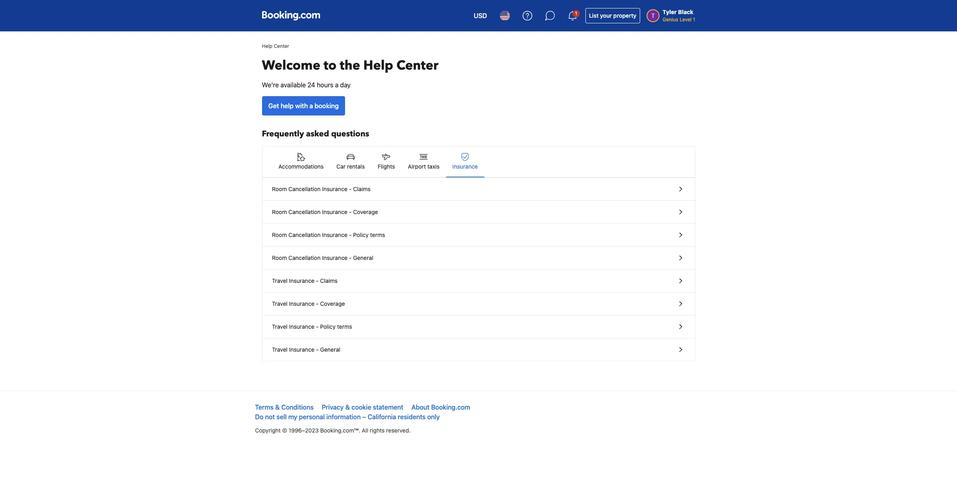 Task type: describe. For each thing, give the bounding box(es) containing it.
the
[[340, 57, 360, 74]]

tab list containing accommodations
[[262, 147, 695, 178]]

1 inside tyler black genius level 1
[[693, 17, 695, 23]]

travel for travel insurance - general
[[272, 346, 288, 353]]

accommodations
[[278, 163, 324, 170]]

about booking.com do not sell my personal information – california residents only
[[255, 404, 470, 421]]

- up room cancellation insurance - policy terms
[[349, 209, 352, 215]]

room for room cancellation insurance - general
[[272, 254, 287, 261]]

genius
[[663, 17, 678, 23]]

1 horizontal spatial center
[[396, 57, 439, 74]]

1 inside button
[[575, 10, 577, 17]]

usd button
[[469, 6, 492, 25]]

car
[[336, 163, 346, 170]]

©
[[282, 427, 287, 434]]

privacy
[[322, 404, 344, 411]]

flights button
[[371, 147, 401, 177]]

24
[[308, 81, 315, 89]]

reserved.
[[386, 427, 411, 434]]

terms inside button
[[337, 323, 352, 330]]

personal
[[299, 414, 325, 421]]

help
[[281, 102, 294, 110]]

travel insurance - coverage
[[272, 300, 345, 307]]

your
[[600, 12, 612, 19]]

airport taxis button
[[401, 147, 446, 177]]

car rentals
[[336, 163, 365, 170]]

1996–2023
[[289, 427, 319, 434]]

& for terms
[[275, 404, 280, 411]]

insurance inside 'button'
[[289, 346, 314, 353]]

–
[[362, 414, 366, 421]]

tyler
[[663, 8, 677, 15]]

general inside 'button'
[[320, 346, 340, 353]]

room cancellation insurance - claims
[[272, 186, 371, 192]]

0 vertical spatial help
[[262, 43, 272, 49]]

policy inside travel insurance - policy terms button
[[320, 323, 336, 330]]

insurance up room cancellation insurance - policy terms
[[322, 209, 348, 215]]

room cancellation insurance - coverage button
[[262, 201, 695, 224]]

cancellation for room cancellation insurance - coverage
[[288, 209, 321, 215]]

room cancellation insurance - coverage
[[272, 209, 378, 215]]

with
[[295, 102, 308, 110]]

terms
[[255, 404, 274, 411]]

room cancellation insurance - policy terms button
[[262, 224, 695, 247]]

available
[[281, 81, 306, 89]]

information
[[326, 414, 361, 421]]

terms & conditions link
[[255, 404, 314, 411]]

copyright © 1996–2023 booking.com™. all rights reserved.
[[255, 427, 411, 434]]

car rentals button
[[330, 147, 371, 177]]

- inside button
[[349, 186, 352, 192]]

- down room cancellation insurance - policy terms
[[349, 254, 352, 261]]

privacy & cookie statement link
[[322, 404, 403, 411]]

travel for travel insurance - policy terms
[[272, 323, 288, 330]]

get
[[268, 102, 279, 110]]

about
[[411, 404, 430, 411]]

all
[[362, 427, 368, 434]]

welcome
[[262, 57, 320, 74]]

airport
[[408, 163, 426, 170]]

questions
[[331, 128, 369, 139]]

room cancellation insurance - claims button
[[262, 178, 695, 201]]

- inside button
[[316, 323, 319, 330]]

cancellation for room cancellation insurance - policy terms
[[288, 232, 321, 238]]

welcome to the help center
[[262, 57, 439, 74]]

insurance down the travel insurance - claims
[[289, 300, 314, 307]]

copyright
[[255, 427, 281, 434]]

get help with a booking button
[[262, 96, 345, 116]]

insurance inside button
[[322, 186, 348, 192]]

usd
[[474, 12, 487, 19]]

about booking.com link
[[411, 404, 470, 411]]

we're
[[262, 81, 279, 89]]

flights
[[378, 163, 395, 170]]

privacy & cookie statement
[[322, 404, 403, 411]]

travel for travel insurance - coverage
[[272, 300, 288, 307]]

room cancellation insurance - general
[[272, 254, 373, 261]]

- inside 'button'
[[316, 346, 319, 353]]

do
[[255, 414, 263, 421]]

booking.com™.
[[320, 427, 360, 434]]

0 vertical spatial a
[[335, 81, 338, 89]]

cancellation for room cancellation insurance - general
[[288, 254, 321, 261]]

list your property link
[[585, 8, 640, 23]]

& for privacy
[[345, 404, 350, 411]]

taxis
[[427, 163, 440, 170]]

travel insurance - policy terms button
[[262, 316, 695, 339]]



Task type: locate. For each thing, give the bounding box(es) containing it.
insurance up travel insurance - general on the bottom left of page
[[289, 323, 314, 330]]

asked
[[306, 128, 329, 139]]

travel inside travel insurance - claims "button"
[[272, 277, 288, 284]]

only
[[427, 414, 440, 421]]

cancellation down room cancellation insurance - claims
[[288, 209, 321, 215]]

travel insurance - claims
[[272, 277, 338, 284]]

help up welcome
[[262, 43, 272, 49]]

claims down rentals
[[353, 186, 371, 192]]

help
[[262, 43, 272, 49], [363, 57, 393, 74]]

cancellation for room cancellation insurance - claims
[[288, 186, 321, 192]]

general
[[353, 254, 373, 261], [320, 346, 340, 353]]

0 horizontal spatial general
[[320, 346, 340, 353]]

residents
[[398, 414, 426, 421]]

hours
[[317, 81, 333, 89]]

travel insurance - general button
[[262, 339, 695, 361]]

cancellation up room cancellation insurance - general
[[288, 232, 321, 238]]

conditions
[[281, 404, 314, 411]]

list your property
[[589, 12, 637, 19]]

- down travel insurance - policy terms
[[316, 346, 319, 353]]

cookie
[[352, 404, 371, 411]]

1 cancellation from the top
[[288, 186, 321, 192]]

center
[[274, 43, 289, 49], [396, 57, 439, 74]]

- down room cancellation insurance - general
[[316, 277, 319, 284]]

1 horizontal spatial policy
[[353, 232, 369, 238]]

room inside room cancellation insurance - policy terms button
[[272, 232, 287, 238]]

travel down travel insurance - policy terms
[[272, 346, 288, 353]]

insurance inside "button"
[[289, 277, 314, 284]]

frequently
[[262, 128, 304, 139]]

2 & from the left
[[345, 404, 350, 411]]

travel insurance - claims button
[[262, 270, 695, 293]]

insurance down room cancellation insurance - policy terms
[[322, 254, 348, 261]]

travel inside travel insurance - policy terms button
[[272, 323, 288, 330]]

4 room from the top
[[272, 254, 287, 261]]

general inside button
[[353, 254, 373, 261]]

claims inside button
[[353, 186, 371, 192]]

- up travel insurance - policy terms
[[316, 300, 319, 307]]

terms inside button
[[370, 232, 385, 238]]

1 vertical spatial help
[[363, 57, 393, 74]]

travel insurance - general
[[272, 346, 340, 353]]

room inside room cancellation insurance - claims button
[[272, 186, 287, 192]]

4 travel from the top
[[272, 346, 288, 353]]

room cancellation insurance - general button
[[262, 247, 695, 270]]

cancellation inside button
[[288, 186, 321, 192]]

1 button
[[563, 6, 582, 25]]

cancellation
[[288, 186, 321, 192], [288, 209, 321, 215], [288, 232, 321, 238], [288, 254, 321, 261]]

policy
[[353, 232, 369, 238], [320, 323, 336, 330]]

a
[[335, 81, 338, 89], [310, 102, 313, 110]]

1 right level
[[693, 17, 695, 23]]

travel up travel insurance - general on the bottom left of page
[[272, 323, 288, 330]]

travel inside travel insurance - coverage button
[[272, 300, 288, 307]]

3 cancellation from the top
[[288, 232, 321, 238]]

room
[[272, 186, 287, 192], [272, 209, 287, 215], [272, 232, 287, 238], [272, 254, 287, 261]]

room cancellation insurance - policy terms
[[272, 232, 385, 238]]

cancellation up the travel insurance - claims
[[288, 254, 321, 261]]

tyler black genius level 1
[[663, 8, 695, 23]]

to
[[324, 57, 337, 74]]

2 travel from the top
[[272, 300, 288, 307]]

0 horizontal spatial &
[[275, 404, 280, 411]]

1 horizontal spatial a
[[335, 81, 338, 89]]

0 horizontal spatial a
[[310, 102, 313, 110]]

a inside button
[[310, 102, 313, 110]]

accommodations button
[[272, 147, 330, 177]]

1 horizontal spatial claims
[[353, 186, 371, 192]]

2 cancellation from the top
[[288, 209, 321, 215]]

4 cancellation from the top
[[288, 254, 321, 261]]

0 horizontal spatial coverage
[[320, 300, 345, 307]]

1 horizontal spatial 1
[[693, 17, 695, 23]]

0 vertical spatial claims
[[353, 186, 371, 192]]

travel insurance - policy terms
[[272, 323, 352, 330]]

booking.com
[[431, 404, 470, 411]]

travel for travel insurance - claims
[[272, 277, 288, 284]]

policy inside room cancellation insurance - policy terms button
[[353, 232, 369, 238]]

a left day
[[335, 81, 338, 89]]

room for room cancellation insurance - policy terms
[[272, 232, 287, 238]]

0 horizontal spatial center
[[274, 43, 289, 49]]

0 vertical spatial terms
[[370, 232, 385, 238]]

property
[[613, 12, 637, 19]]

0 horizontal spatial 1
[[575, 10, 577, 17]]

insurance down car
[[322, 186, 348, 192]]

1 vertical spatial terms
[[337, 323, 352, 330]]

- inside "button"
[[316, 277, 319, 284]]

frequently asked questions
[[262, 128, 369, 139]]

travel inside travel insurance - general 'button'
[[272, 346, 288, 353]]

claims inside "button"
[[320, 277, 338, 284]]

1 horizontal spatial help
[[363, 57, 393, 74]]

list
[[589, 12, 599, 19]]

claims down room cancellation insurance - general
[[320, 277, 338, 284]]

0 horizontal spatial help
[[262, 43, 272, 49]]

& up do not sell my personal information – california residents only link
[[345, 404, 350, 411]]

insurance down room cancellation insurance - coverage
[[322, 232, 348, 238]]

-
[[349, 186, 352, 192], [349, 209, 352, 215], [349, 232, 352, 238], [349, 254, 352, 261], [316, 277, 319, 284], [316, 300, 319, 307], [316, 323, 319, 330], [316, 346, 319, 353]]

& up sell
[[275, 404, 280, 411]]

3 room from the top
[[272, 232, 287, 238]]

travel up travel insurance - coverage
[[272, 277, 288, 284]]

1 vertical spatial center
[[396, 57, 439, 74]]

insurance
[[452, 163, 478, 170], [322, 186, 348, 192], [322, 209, 348, 215], [322, 232, 348, 238], [322, 254, 348, 261], [289, 277, 314, 284], [289, 300, 314, 307], [289, 323, 314, 330], [289, 346, 314, 353]]

tab list
[[262, 147, 695, 178]]

insurance up room cancellation insurance - claims button
[[452, 163, 478, 170]]

1 vertical spatial coverage
[[320, 300, 345, 307]]

1 vertical spatial claims
[[320, 277, 338, 284]]

0 horizontal spatial claims
[[320, 277, 338, 284]]

1
[[575, 10, 577, 17], [693, 17, 695, 23]]

0 vertical spatial center
[[274, 43, 289, 49]]

1 horizontal spatial terms
[[370, 232, 385, 238]]

travel insurance - coverage button
[[262, 293, 695, 316]]

3 travel from the top
[[272, 323, 288, 330]]

booking
[[315, 102, 339, 110]]

booking.com online hotel reservations image
[[262, 11, 320, 21]]

1 vertical spatial policy
[[320, 323, 336, 330]]

- down car rentals
[[349, 186, 352, 192]]

insurance inside button
[[289, 323, 314, 330]]

1 left list
[[575, 10, 577, 17]]

terms
[[370, 232, 385, 238], [337, 323, 352, 330]]

cancellation down accommodations
[[288, 186, 321, 192]]

travel down the travel insurance - claims
[[272, 300, 288, 307]]

rentals
[[347, 163, 365, 170]]

terms & conditions
[[255, 404, 314, 411]]

a right with
[[310, 102, 313, 110]]

1 travel from the top
[[272, 277, 288, 284]]

- down travel insurance - coverage
[[316, 323, 319, 330]]

0 vertical spatial general
[[353, 254, 373, 261]]

not
[[265, 414, 275, 421]]

1 room from the top
[[272, 186, 287, 192]]

california
[[368, 414, 396, 421]]

insurance down travel insurance - policy terms
[[289, 346, 314, 353]]

0 vertical spatial policy
[[353, 232, 369, 238]]

1 vertical spatial general
[[320, 346, 340, 353]]

room for room cancellation insurance - coverage
[[272, 209, 287, 215]]

1 horizontal spatial coverage
[[353, 209, 378, 215]]

insurance up travel insurance - coverage
[[289, 277, 314, 284]]

coverage
[[353, 209, 378, 215], [320, 300, 345, 307]]

do not sell my personal information – california residents only link
[[255, 414, 440, 421]]

insurance button
[[446, 147, 484, 177]]

1 horizontal spatial &
[[345, 404, 350, 411]]

1 horizontal spatial general
[[353, 254, 373, 261]]

1 & from the left
[[275, 404, 280, 411]]

claims
[[353, 186, 371, 192], [320, 277, 338, 284]]

help center
[[262, 43, 289, 49]]

&
[[275, 404, 280, 411], [345, 404, 350, 411]]

airport taxis
[[408, 163, 440, 170]]

1 vertical spatial a
[[310, 102, 313, 110]]

rights
[[370, 427, 385, 434]]

help right the
[[363, 57, 393, 74]]

black
[[678, 8, 693, 15]]

0 horizontal spatial terms
[[337, 323, 352, 330]]

get help with a booking
[[268, 102, 339, 110]]

day
[[340, 81, 351, 89]]

room inside room cancellation insurance - coverage button
[[272, 209, 287, 215]]

sell
[[277, 414, 287, 421]]

my
[[288, 414, 297, 421]]

we're available 24 hours a day
[[262, 81, 351, 89]]

statement
[[373, 404, 403, 411]]

2 room from the top
[[272, 209, 287, 215]]

0 horizontal spatial policy
[[320, 323, 336, 330]]

level
[[680, 17, 692, 23]]

- down room cancellation insurance - coverage
[[349, 232, 352, 238]]

0 vertical spatial coverage
[[353, 209, 378, 215]]

room inside room cancellation insurance - general button
[[272, 254, 287, 261]]

room for room cancellation insurance - claims
[[272, 186, 287, 192]]



Task type: vqa. For each thing, say whether or not it's contained in the screenshot.
the a in Get help with a booking button
yes



